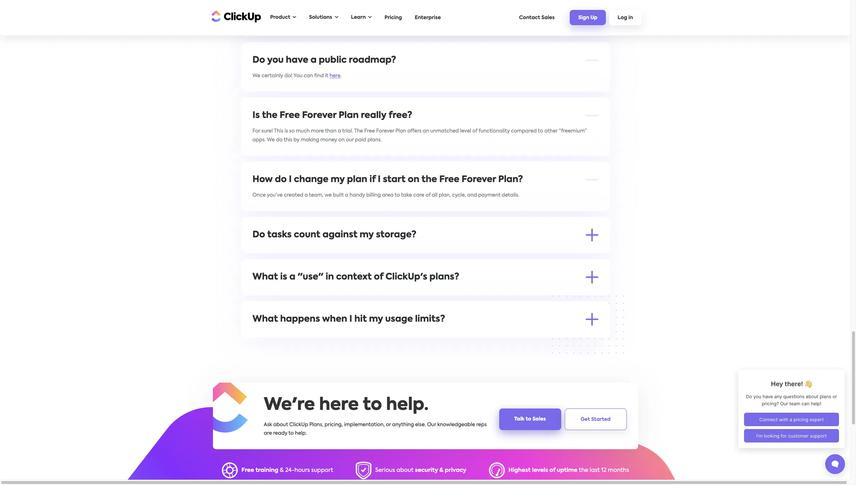Task type: locate. For each thing, give the bounding box(es) containing it.
use inside "uses" are intended as a demonstration of paid plan features, allowing you to explore their value for your workflows. uses are cumulative throughout a workspace and they do not reset or count down. when you reach a use limit, you won't lose any data, but you won't be able to edit or create new items with that feature. you can find a breakdown which features have usage limits
[[452, 299, 460, 304]]

1 horizontal spatial billing
[[480, 9, 494, 14]]

we inside 'for sure! this is so much more than a trial. the free forever plan offers an unmatched level of functionality compared to other "freemium" apps. we do this by making money on our paid plans.'
[[267, 137, 275, 142]]

1 horizontal spatial won't
[[554, 299, 568, 304]]

0 vertical spatial you
[[294, 73, 303, 78]]

1 vertical spatial you
[[357, 308, 366, 313]]

support
[[312, 468, 333, 474]]

cycle, right plan,
[[452, 193, 466, 198]]

able down cumulative
[[577, 299, 588, 304]]

be right "still"
[[276, 333, 282, 338]]

0 horizontal spatial have
[[286, 56, 309, 65]]

1 vertical spatial have
[[460, 308, 472, 313]]

1 vertical spatial paid
[[358, 290, 369, 295]]

do for do tasks count against my storage?
[[253, 231, 265, 240]]

your inside "uses" are intended as a demonstration of paid plan features, allowing you to explore their value for your workflows. uses are cumulative throughout a workspace and they do not reset or count down. when you reach a use limit, you won't lose any data, but you won't be able to edit or create new items with that feature. you can find a breakdown which features have usage limits
[[497, 290, 508, 295]]

0 vertical spatial usage
[[473, 308, 488, 313]]

sure!
[[262, 129, 273, 134]]

0 vertical spatial for
[[489, 290, 496, 295]]

2 do from the top
[[253, 231, 265, 240]]

what for what is a "use" in context of clickup's plans?
[[253, 273, 278, 282]]

i up the "created"
[[289, 175, 292, 184]]

have
[[286, 56, 309, 65], [460, 308, 472, 313]]

1 vertical spatial can
[[367, 308, 377, 313]]

you up reach
[[427, 290, 435, 295]]

a right built on the left of page
[[345, 193, 349, 198]]

1 vertical spatial my
[[360, 231, 374, 240]]

you right "do!"
[[294, 73, 303, 78]]

what up "uses"
[[253, 273, 278, 282]]

you down 'reset'
[[357, 308, 366, 313]]

0 vertical spatial is
[[285, 129, 288, 134]]

the
[[355, 129, 363, 134]]

forever
[[302, 111, 337, 120], [377, 129, 395, 134], [462, 175, 497, 184]]

at
[[304, 9, 310, 14]]

of right end
[[462, 9, 467, 14]]

usage
[[473, 308, 488, 313], [386, 315, 413, 324]]

about right serious
[[397, 468, 414, 474]]

0 horizontal spatial forever
[[302, 111, 337, 120]]

any
[[510, 299, 519, 304]]

as left soon
[[387, 333, 392, 338]]

no! file attachments are the only things that affect your team's storage.
[[253, 248, 429, 253]]

0 horizontal spatial you
[[294, 73, 303, 78]]

do!
[[285, 73, 293, 78]]

do up you've
[[275, 175, 287, 184]]

0 horizontal spatial count
[[294, 231, 321, 240]]

are left only
[[305, 248, 313, 253]]

free up plans.
[[365, 129, 375, 134]]

attachments
[[272, 248, 304, 253]]

able inside you'll still be able to use clickup, and we'll let you know as soon as a limit is reached. we're happy to provide a grace period to find the plan that works for you!
[[283, 333, 294, 338]]

1 vertical spatial is
[[280, 273, 287, 282]]

against
[[323, 231, 358, 240]]

is right limit
[[430, 333, 433, 338]]

a left limit
[[413, 333, 417, 338]]

find down features,
[[378, 308, 388, 313]]

have up we certainly do! you can find it here .
[[286, 56, 309, 65]]

0 horizontal spatial for
[[280, 341, 287, 346]]

take
[[401, 193, 412, 198]]

2 vertical spatial that
[[253, 341, 263, 346]]

is up the intended
[[280, 273, 287, 282]]

1 vertical spatial forever
[[377, 129, 395, 134]]

immediately.
[[253, 18, 284, 23]]

we're
[[264, 397, 315, 414]]

icon of an odometer image
[[489, 463, 505, 479]]

talk
[[515, 417, 525, 422]]

as
[[302, 290, 308, 295], [387, 333, 392, 338], [407, 333, 412, 338]]

0 vertical spatial cycle,
[[496, 9, 510, 14]]

forever up more
[[302, 111, 337, 120]]

a left grace
[[515, 333, 519, 338]]

highest
[[509, 468, 531, 474]]

their
[[462, 290, 474, 295]]

do up certainly
[[253, 56, 265, 65]]

count
[[294, 231, 321, 240], [375, 299, 389, 304]]

2 horizontal spatial find
[[559, 333, 569, 338]]

2 vertical spatial is
[[430, 333, 433, 338]]

you inside you'll still be able to use clickup, and we'll let you know as soon as a limit is reached. we're happy to provide a grace period to find the plan that works for you!
[[363, 333, 371, 338]]

how
[[253, 175, 273, 184]]

0 horizontal spatial cycle,
[[452, 193, 466, 198]]

security
[[415, 468, 438, 474]]

usage left limits
[[473, 308, 488, 313]]

for sure! this is so much more than a trial. the free forever plan offers an unmatched level of functionality compared to other "freemium" apps. we do this by making money on our paid plans.
[[253, 129, 588, 142]]

1 horizontal spatial on
[[408, 175, 420, 184]]

1 vertical spatial when
[[406, 299, 421, 304]]

when
[[334, 9, 348, 14], [406, 299, 421, 304]]

team,
[[309, 193, 324, 198]]

for left 'you!'
[[280, 341, 287, 346]]

0 horizontal spatial &
[[280, 468, 284, 474]]

what happens when i hit my usage limits?
[[253, 315, 446, 324]]

0 vertical spatial in
[[629, 15, 634, 20]]

once you've created a team, we built a handy billing area to take care of all plan, cycle, and payment details.
[[253, 193, 520, 198]]

you up 'contact'
[[527, 9, 536, 14]]

use down explore
[[452, 299, 460, 304]]

1 vertical spatial count
[[375, 299, 389, 304]]

forever inside 'for sure! this is so much more than a trial. the free forever plan offers an unmatched level of functionality compared to other "freemium" apps. we do this by making money on our paid plans.'
[[377, 129, 395, 134]]

plan left offers
[[396, 129, 407, 134]]

plan up trial.
[[339, 111, 359, 120]]

0 vertical spatial forever
[[302, 111, 337, 120]]

when right "anytime!"
[[334, 9, 348, 14]]

as right soon
[[407, 333, 412, 338]]

get started button
[[565, 409, 627, 431]]

0 horizontal spatial as
[[302, 290, 308, 295]]

really
[[361, 111, 387, 120]]

that down you'll
[[253, 341, 263, 346]]

1 horizontal spatial &
[[440, 468, 444, 474]]

serious
[[376, 468, 396, 474]]

0 horizontal spatial or
[[264, 308, 269, 313]]

last left 12
[[590, 468, 600, 474]]

last up enterprise
[[420, 9, 429, 14]]

about for ask
[[274, 423, 288, 428]]

billing left area
[[367, 193, 381, 198]]

of right levels
[[550, 468, 556, 474]]

1 horizontal spatial count
[[375, 299, 389, 304]]

1 do from the top
[[253, 56, 265, 65]]

24-hours support link
[[285, 468, 333, 474]]

2 vertical spatial or
[[386, 423, 391, 428]]

forever for i
[[462, 175, 497, 184]]

1 horizontal spatial cycle,
[[496, 9, 510, 14]]

0 vertical spatial do
[[253, 56, 265, 65]]

sales right talk
[[533, 417, 546, 422]]

that right things
[[352, 248, 362, 253]]

about for serious
[[397, 468, 414, 474]]

1 vertical spatial sales
[[533, 417, 546, 422]]

offers
[[408, 129, 422, 134]]

here up pricing,
[[319, 397, 359, 414]]

do
[[276, 137, 283, 142], [275, 175, 287, 184], [338, 299, 344, 304]]

my up built on the left of page
[[331, 175, 345, 184]]

or right 'reset'
[[369, 299, 374, 304]]

plans,
[[310, 423, 324, 428]]

1 horizontal spatial we
[[267, 137, 275, 142]]

limit,
[[461, 299, 473, 304]]

0 horizontal spatial plan
[[339, 111, 359, 120]]

2 horizontal spatial as
[[407, 333, 412, 338]]

affect
[[363, 248, 379, 253]]

explore
[[443, 290, 461, 295]]

0 vertical spatial on
[[339, 137, 345, 142]]

downgrade
[[562, 9, 591, 14]]

can
[[304, 73, 313, 78], [367, 308, 377, 313]]

you're free to cancel at anytime! when you do, your current plan will last until the end of your billing cycle, unless you choose to downgrade immediately.
[[253, 9, 591, 23]]

anytime!
[[311, 9, 333, 14]]

start
[[383, 175, 406, 184]]

count down features,
[[375, 299, 389, 304]]

be
[[569, 299, 576, 304], [276, 333, 282, 338]]

the right "period"
[[570, 333, 578, 338]]

about up ready
[[274, 423, 288, 428]]

0 vertical spatial billing
[[480, 9, 494, 14]]

0 vertical spatial and
[[468, 193, 477, 198]]

do left not
[[338, 299, 344, 304]]

0 horizontal spatial won't
[[484, 299, 498, 304]]

1 horizontal spatial able
[[577, 299, 588, 304]]

0 horizontal spatial able
[[283, 333, 294, 338]]

clickup logo image
[[202, 378, 248, 433]]

ask
[[264, 423, 272, 428]]

won't
[[484, 299, 498, 304], [554, 299, 568, 304]]

my up the affect
[[360, 231, 374, 240]]

1 vertical spatial be
[[276, 333, 282, 338]]

or left anything
[[386, 423, 391, 428]]

free
[[269, 9, 279, 14]]

reached.
[[434, 333, 456, 338]]

compared
[[511, 129, 537, 134]]

1 horizontal spatial about
[[397, 468, 414, 474]]

a left trial.
[[338, 129, 341, 134]]

plan
[[399, 9, 410, 14], [347, 175, 368, 184], [370, 290, 381, 295], [579, 333, 590, 338]]

use left clickup,
[[302, 333, 310, 338]]

than
[[325, 129, 337, 134]]

our
[[346, 137, 354, 142]]

0 vertical spatial what
[[253, 273, 278, 282]]

0 horizontal spatial and
[[315, 299, 325, 304]]

and left payment
[[468, 193, 477, 198]]

1 vertical spatial help.
[[295, 431, 307, 436]]

1 horizontal spatial that
[[325, 308, 336, 313]]

on left our
[[339, 137, 345, 142]]

help. inside "ask about clickup plans, pricing, implementation, or anything else. our knowledgeable reps are ready to help."
[[295, 431, 307, 436]]

won't up limits
[[484, 299, 498, 304]]

have down the limit,
[[460, 308, 472, 313]]

1 horizontal spatial last
[[590, 468, 600, 474]]

2 horizontal spatial forever
[[462, 175, 497, 184]]

about
[[274, 423, 288, 428], [397, 468, 414, 474]]

the left end
[[442, 9, 450, 14]]

2 vertical spatial forever
[[462, 175, 497, 184]]

the left only
[[315, 248, 323, 253]]

talk to sales button
[[500, 409, 562, 431]]

2 what from the top
[[253, 315, 278, 324]]

unmatched
[[431, 129, 459, 134]]

here right it
[[330, 73, 341, 78]]

1 vertical spatial able
[[283, 333, 294, 338]]

billing inside you're free to cancel at anytime! when you do, your current plan will last until the end of your billing cycle, unless you choose to downgrade immediately.
[[480, 9, 494, 14]]

your
[[368, 9, 379, 14], [468, 9, 479, 14], [380, 248, 390, 253], [497, 290, 508, 295]]

what down edit
[[253, 315, 278, 324]]

get
[[581, 417, 591, 422]]

plan
[[339, 111, 359, 120], [396, 129, 407, 134]]

the inside you'll still be able to use clickup, and we'll let you know as soon as a limit is reached. we're happy to provide a grace period to find the plan that works for you!
[[570, 333, 578, 338]]

1 horizontal spatial usage
[[473, 308, 488, 313]]

2 & from the left
[[440, 468, 444, 474]]

1 what from the top
[[253, 273, 278, 282]]

1 vertical spatial and
[[315, 299, 325, 304]]

more
[[311, 129, 324, 134]]

you right the let
[[363, 333, 371, 338]]

are inside "ask about clickup plans, pricing, implementation, or anything else. our knowledgeable reps are ready to help."
[[264, 431, 272, 436]]

cancel
[[286, 9, 303, 14]]

your right end
[[468, 9, 479, 14]]

1 vertical spatial use
[[302, 333, 310, 338]]

in right log
[[629, 15, 634, 20]]

0 horizontal spatial that
[[253, 341, 263, 346]]

find right "period"
[[559, 333, 569, 338]]

limit
[[418, 333, 429, 338]]

plan inside "uses" are intended as a demonstration of paid plan features, allowing you to explore their value for your workflows. uses are cumulative throughout a workspace and they do not reset or count down. when you reach a use limit, you won't lose any data, but you won't be able to edit or create new items with that feature. you can find a breakdown which features have usage limits
[[370, 290, 381, 295]]

value
[[475, 290, 488, 295]]

of left all
[[426, 193, 431, 198]]

1 vertical spatial that
[[325, 308, 336, 313]]

1 horizontal spatial you
[[357, 308, 366, 313]]

icon of life preserver ring image
[[222, 463, 238, 479]]

1 horizontal spatial find
[[378, 308, 388, 313]]

count up the attachments
[[294, 231, 321, 240]]

knowledgeable
[[438, 423, 476, 428]]

and up the with
[[315, 299, 325, 304]]

on inside 'for sure! this is so much more than a trial. the free forever plan offers an unmatched level of functionality compared to other "freemium" apps. we do this by making money on our paid plans.'
[[339, 137, 345, 142]]

when down allowing at the bottom of the page
[[406, 299, 421, 304]]

1 horizontal spatial can
[[367, 308, 377, 313]]

able up 'you!'
[[283, 333, 294, 338]]

have inside "uses" are intended as a demonstration of paid plan features, allowing you to explore their value for your workflows. uses are cumulative throughout a workspace and they do not reset or count down. when you reach a use limit, you won't lose any data, but you won't be able to edit or create new items with that feature. you can find a breakdown which features have usage limits
[[460, 308, 472, 313]]

2 horizontal spatial or
[[386, 423, 391, 428]]

all
[[432, 193, 438, 198]]

0 vertical spatial find
[[315, 73, 324, 78]]

1 vertical spatial billing
[[367, 193, 381, 198]]

as up workspace
[[302, 290, 308, 295]]

to
[[280, 9, 285, 14], [556, 9, 561, 14], [538, 129, 544, 134], [395, 193, 400, 198], [437, 290, 442, 295], [589, 299, 594, 304], [295, 333, 301, 338], [489, 333, 494, 338], [553, 333, 558, 338], [363, 397, 382, 414], [526, 417, 532, 422], [289, 431, 294, 436]]

usage down 'breakdown'
[[386, 315, 413, 324]]

be inside "uses" are intended as a demonstration of paid plan features, allowing you to explore their value for your workflows. uses are cumulative throughout a workspace and they do not reset or count down. when you reach a use limit, you won't lose any data, but you won't be able to edit or create new items with that feature. you can find a breakdown which features have usage limits
[[569, 299, 576, 304]]

cycle, left unless
[[496, 9, 510, 14]]

help. down clickup
[[295, 431, 307, 436]]

do inside "uses" are intended as a demonstration of paid plan features, allowing you to explore their value for your workflows. uses are cumulative throughout a workspace and they do not reset or count down. when you reach a use limit, you won't lose any data, but you won't be able to edit or create new items with that feature. you can find a breakdown which features have usage limits
[[338, 299, 344, 304]]

if
[[370, 175, 376, 184]]

be down cumulative
[[569, 299, 576, 304]]

0 vertical spatial count
[[294, 231, 321, 240]]

1 horizontal spatial forever
[[377, 129, 395, 134]]

1 vertical spatial for
[[280, 341, 287, 346]]

is
[[285, 129, 288, 134], [280, 273, 287, 282], [430, 333, 433, 338]]

can inside "uses" are intended as a demonstration of paid plan features, allowing you to explore their value for your workflows. uses are cumulative throughout a workspace and they do not reset or count down. when you reach a use limit, you won't lose any data, but you won't be able to edit or create new items with that feature. you can find a breakdown which features have usage limits
[[367, 308, 377, 313]]

1 horizontal spatial and
[[332, 333, 342, 338]]

do left this
[[276, 137, 283, 142]]

that down they
[[325, 308, 336, 313]]

help. up anything
[[387, 397, 429, 414]]

0 horizontal spatial usage
[[386, 315, 413, 324]]

you'll still be able to use clickup, and we'll let you know as soon as a limit is reached. we're happy to provide a grace period to find the plan that works for you!
[[253, 333, 590, 346]]

1 horizontal spatial use
[[452, 299, 460, 304]]

about inside "ask about clickup plans, pricing, implementation, or anything else. our knowledgeable reps are ready to help."
[[274, 423, 288, 428]]

a up workspace
[[309, 290, 312, 295]]

0 horizontal spatial on
[[339, 137, 345, 142]]

0 vertical spatial my
[[331, 175, 345, 184]]

log in
[[618, 15, 634, 20]]

1 horizontal spatial for
[[489, 290, 496, 295]]

we certainly do! you can find it here .
[[253, 73, 342, 78]]

0 vertical spatial paid
[[355, 137, 367, 142]]

2 horizontal spatial and
[[468, 193, 477, 198]]

for right value
[[489, 290, 496, 295]]

sign
[[579, 15, 590, 20]]

of right level
[[473, 129, 478, 134]]

forever up plans.
[[377, 129, 395, 134]]

0 vertical spatial that
[[352, 248, 362, 253]]

0 vertical spatial last
[[420, 9, 429, 14]]

1 vertical spatial plan
[[396, 129, 407, 134]]

the up all
[[422, 175, 438, 184]]

a left public
[[311, 56, 317, 65]]

contact sales
[[520, 15, 555, 20]]

do up no!
[[253, 231, 265, 240]]

1 horizontal spatial help.
[[387, 397, 429, 414]]

1 vertical spatial find
[[378, 308, 388, 313]]

1 vertical spatial what
[[253, 315, 278, 324]]

0 horizontal spatial use
[[302, 333, 310, 338]]

provide
[[495, 333, 514, 338]]

help.
[[387, 397, 429, 414], [295, 431, 307, 436]]

to inside "ask about clickup plans, pricing, implementation, or anything else. our knowledgeable reps are ready to help."
[[289, 431, 294, 436]]

0 vertical spatial able
[[577, 299, 588, 304]]

0 vertical spatial use
[[452, 299, 460, 304]]

the
[[442, 9, 450, 14], [262, 111, 278, 120], [422, 175, 438, 184], [315, 248, 323, 253], [570, 333, 578, 338], [580, 468, 589, 474]]

or inside "ask about clickup plans, pricing, implementation, or anything else. our knowledgeable reps are ready to help."
[[386, 423, 391, 428]]

& left the 24-
[[280, 468, 284, 474]]

intended
[[279, 290, 301, 295]]

a up the intended
[[290, 273, 296, 282]]

and left we'll
[[332, 333, 342, 338]]

roadmap?
[[349, 56, 397, 65]]

you inside "uses" are intended as a demonstration of paid plan features, allowing you to explore their value for your workflows. uses are cumulative throughout a workspace and they do not reset or count down. when you reach a use limit, you won't lose any data, but you won't be able to edit or create new items with that feature. you can find a breakdown which features have usage limits
[[357, 308, 366, 313]]

we left certainly
[[253, 73, 261, 78]]

in up demonstration
[[326, 273, 334, 282]]

2 vertical spatial find
[[559, 333, 569, 338]]

do
[[253, 56, 265, 65], [253, 231, 265, 240]]

or right edit
[[264, 308, 269, 313]]

on up "care"
[[408, 175, 420, 184]]

1 & from the left
[[280, 468, 284, 474]]

you up certainly
[[267, 56, 284, 65]]

billing left unless
[[480, 9, 494, 14]]

paid up 'reset'
[[358, 290, 369, 295]]

1 vertical spatial usage
[[386, 315, 413, 324]]

sales
[[542, 15, 555, 20], [533, 417, 546, 422]]

free inside 'for sure! this is so much more than a trial. the free forever plan offers an unmatched level of functionality compared to other "freemium" apps. we do this by making money on our paid plans.'
[[365, 129, 375, 134]]



Task type: describe. For each thing, give the bounding box(es) containing it.
we'll
[[343, 333, 354, 338]]

0 vertical spatial here
[[330, 73, 341, 78]]

learn button
[[348, 10, 376, 25]]

but
[[535, 299, 543, 304]]

once
[[253, 193, 266, 198]]

count inside "uses" are intended as a demonstration of paid plan features, allowing you to explore their value for your workflows. uses are cumulative throughout a workspace and they do not reset or count down. when you reach a use limit, you won't lose any data, but you won't be able to edit or create new items with that feature. you can find a breakdown which features have usage limits
[[375, 299, 389, 304]]

product
[[270, 15, 291, 20]]

no!
[[253, 248, 261, 253]]

trial.
[[343, 129, 353, 134]]

solutions
[[309, 15, 333, 20]]

you!
[[288, 341, 298, 346]]

cumulative
[[558, 290, 585, 295]]

you right but
[[544, 299, 553, 304]]

0 vertical spatial plan
[[339, 111, 359, 120]]

levels
[[533, 468, 549, 474]]

will
[[411, 9, 419, 14]]

free up plan,
[[440, 175, 460, 184]]

team's
[[392, 248, 408, 253]]

money
[[321, 137, 338, 142]]

free right icon of life preserver ring
[[242, 468, 254, 474]]

storage?
[[376, 231, 417, 240]]

2 vertical spatial my
[[369, 315, 383, 324]]

0 horizontal spatial billing
[[367, 193, 381, 198]]

my for storage?
[[360, 231, 374, 240]]

serious about security & privacy
[[376, 468, 467, 474]]

do,
[[359, 9, 367, 14]]

still
[[266, 333, 274, 338]]

until
[[430, 9, 441, 14]]

context
[[336, 273, 372, 282]]

of inside you're free to cancel at anytime! when you do, your current plan will last until the end of your billing cycle, unless you choose to downgrade immediately.
[[462, 9, 467, 14]]

months
[[609, 468, 630, 474]]

know
[[373, 333, 386, 338]]

clickup,
[[311, 333, 331, 338]]

is inside you'll still be able to use clickup, and we'll let you know as soon as a limit is reached. we're happy to provide a grace period to find the plan that works for you!
[[430, 333, 433, 338]]

clickup image
[[209, 9, 261, 23]]

plan inside you're free to cancel at anytime! when you do, your current plan will last until the end of your billing cycle, unless you choose to downgrade immediately.
[[399, 9, 410, 14]]

a left team,
[[305, 193, 308, 198]]

and inside you'll still be able to use clickup, and we'll let you know as soon as a limit is reached. we're happy to provide a grace period to find the plan that works for you!
[[332, 333, 342, 338]]

1 horizontal spatial as
[[387, 333, 392, 338]]

0 vertical spatial sales
[[542, 15, 555, 20]]

0 horizontal spatial in
[[326, 273, 334, 282]]

features
[[438, 308, 458, 313]]

for inside you'll still be able to use clickup, and we'll let you know as soon as a limit is reached. we're happy to provide a grace period to find the plan that works for you!
[[280, 341, 287, 346]]

workspace
[[286, 299, 314, 304]]

created
[[284, 193, 304, 198]]

that inside you'll still be able to use clickup, and we'll let you know as soon as a limit is reached. we're happy to provide a grace period to find the plan that works for you!
[[253, 341, 263, 346]]

what for what happens when i hit my usage limits?
[[253, 315, 278, 324]]

lose
[[499, 299, 509, 304]]

24-
[[285, 468, 295, 474]]

new
[[287, 308, 298, 313]]

2 horizontal spatial that
[[352, 248, 362, 253]]

find inside "uses" are intended as a demonstration of paid plan features, allowing you to explore their value for your workflows. uses are cumulative throughout a workspace and they do not reset or count down. when you reach a use limit, you won't lose any data, but you won't be able to edit or create new items with that feature. you can find a breakdown which features have usage limits
[[378, 308, 388, 313]]

hours
[[295, 468, 310, 474]]

cycle, inside you're free to cancel at anytime! when you do, your current plan will last until the end of your billing cycle, unless you choose to downgrade immediately.
[[496, 9, 510, 14]]

of up features,
[[374, 273, 384, 282]]

for inside "uses" are intended as a demonstration of paid plan features, allowing you to explore their value for your workflows. uses are cumulative throughout a workspace and they do not reset or count down. when you reach a use limit, you won't lose any data, but you won't be able to edit or create new items with that feature. you can find a breakdown which features have usage limits
[[489, 290, 496, 295]]

things
[[335, 248, 351, 253]]

log in link
[[610, 10, 642, 25]]

plan inside you'll still be able to use clickup, and we'll let you know as soon as a limit is reached. we're happy to provide a grace period to find the plan that works for you!
[[579, 333, 590, 338]]

plan,
[[439, 193, 451, 198]]

do for do you have a public roadmap?
[[253, 56, 265, 65]]

2 horizontal spatial i
[[378, 175, 381, 184]]

log
[[618, 15, 628, 20]]

paid inside 'for sure! this is so much more than a trial. the free forever plan offers an unmatched level of functionality compared to other "freemium" apps. we do this by making money on our paid plans.'
[[355, 137, 367, 142]]

plan inside 'for sure! this is so much more than a trial. the free forever plan offers an unmatched level of functionality compared to other "freemium" apps. we do this by making money on our paid plans.'
[[396, 129, 407, 134]]

a up the features
[[447, 299, 450, 304]]

1 vertical spatial here
[[319, 397, 359, 414]]

your right do,
[[368, 9, 379, 14]]

do inside 'for sure! this is so much more than a trial. the free forever plan offers an unmatched level of functionality compared to other "freemium" apps. we do this by making money on our paid plans.'
[[276, 137, 283, 142]]

a inside 'for sure! this is so much more than a trial. the free forever plan offers an unmatched level of functionality compared to other "freemium" apps. we do this by making money on our paid plans.'
[[338, 129, 341, 134]]

is
[[253, 111, 260, 120]]

unless
[[511, 9, 526, 14]]

1 vertical spatial or
[[264, 308, 269, 313]]

usage inside "uses" are intended as a demonstration of paid plan features, allowing you to explore their value for your workflows. uses are cumulative throughout a workspace and they do not reset or count down. when you reach a use limit, you won't lose any data, but you won't be able to edit or create new items with that feature. you can find a breakdown which features have usage limits
[[473, 308, 488, 313]]

we're here to help.
[[264, 397, 429, 414]]

0 vertical spatial or
[[369, 299, 374, 304]]

grace
[[520, 333, 534, 338]]

to inside button
[[526, 417, 532, 422]]

able inside "uses" are intended as a demonstration of paid plan features, allowing you to explore their value for your workflows. uses are cumulative throughout a workspace and they do not reset or count down. when you reach a use limit, you won't lose any data, but you won't be able to edit or create new items with that feature. you can find a breakdown which features have usage limits
[[577, 299, 588, 304]]

works
[[265, 341, 279, 346]]

a down down.
[[389, 308, 392, 313]]

clickup's
[[386, 273, 428, 282]]

feature.
[[337, 308, 356, 313]]

as inside "uses" are intended as a demonstration of paid plan features, allowing you to explore their value for your workflows. uses are cumulative throughout a workspace and they do not reset or count down. when you reach a use limit, you won't lose any data, but you won't be able to edit or create new items with that feature. you can find a breakdown which features have usage limits
[[302, 290, 308, 295]]

here link
[[330, 73, 341, 78]]

forever for than
[[377, 129, 395, 134]]

we
[[325, 193, 332, 198]]

public
[[319, 56, 347, 65]]

this
[[274, 129, 284, 134]]

anything
[[393, 423, 414, 428]]

storage.
[[409, 248, 429, 253]]

demonstration
[[314, 290, 350, 295]]

happy
[[472, 333, 488, 338]]

our
[[428, 423, 437, 428]]

0 vertical spatial can
[[304, 73, 313, 78]]

use inside you'll still be able to use clickup, and we'll let you know as soon as a limit is reached. we're happy to provide a grace period to find the plan that works for you!
[[302, 333, 310, 338]]

a up create
[[282, 299, 285, 304]]

0 vertical spatial we
[[253, 73, 261, 78]]

we're
[[457, 333, 471, 338]]

to inside 'for sure! this is so much more than a trial. the free forever plan offers an unmatched level of functionality compared to other "freemium" apps. we do this by making money on our paid plans.'
[[538, 129, 544, 134]]

the right is
[[262, 111, 278, 120]]

other
[[545, 129, 558, 134]]

which
[[422, 308, 437, 313]]

training
[[256, 468, 279, 474]]

you down value
[[474, 299, 483, 304]]

get started
[[581, 417, 611, 422]]

you up which
[[422, 299, 430, 304]]

reach
[[432, 299, 446, 304]]

1 vertical spatial on
[[408, 175, 420, 184]]

free up so
[[280, 111, 300, 120]]

of inside 'for sure! this is so much more than a trial. the free forever plan offers an unmatched level of functionality compared to other "freemium" apps. we do this by making money on our paid plans.'
[[473, 129, 478, 134]]

level
[[461, 129, 472, 134]]

sign up button
[[570, 10, 607, 25]]

uptime
[[557, 468, 578, 474]]

be inside you'll still be able to use clickup, and we'll let you know as soon as a limit is reached. we're happy to provide a grace period to find the plan that works for you!
[[276, 333, 282, 338]]

when inside "uses" are intended as a demonstration of paid plan features, allowing you to explore their value for your workflows. uses are cumulative throughout a workspace and they do not reset or count down. when you reach a use limit, you won't lose any data, but you won't be able to edit or create new items with that feature. you can find a breakdown which features have usage limits
[[406, 299, 421, 304]]

of inside "uses" are intended as a demonstration of paid plan features, allowing you to explore their value for your workflows. uses are cumulative throughout a workspace and they do not reset or count down. when you reach a use limit, you won't lose any data, but you won't be able to edit or create new items with that feature. you can find a breakdown which features have usage limits
[[351, 290, 356, 295]]

1 vertical spatial cycle,
[[452, 193, 466, 198]]

end
[[451, 9, 461, 14]]

plans.
[[368, 137, 382, 142]]

the inside you're free to cancel at anytime! when you do, your current plan will last until the end of your billing cycle, unless you choose to downgrade immediately.
[[442, 9, 450, 14]]

apps.
[[253, 137, 266, 142]]

hit
[[355, 315, 367, 324]]

features,
[[382, 290, 404, 295]]

"use"
[[298, 273, 324, 282]]

my for plan
[[331, 175, 345, 184]]

contact
[[520, 15, 541, 20]]

0 vertical spatial help.
[[387, 397, 429, 414]]

security & privacy link
[[415, 468, 467, 474]]

you up the learn
[[349, 9, 358, 14]]

when inside you're free to cancel at anytime! when you do, your current plan will last until the end of your billing cycle, unless you choose to downgrade immediately.
[[334, 9, 348, 14]]

else.
[[416, 423, 426, 428]]

that inside "uses" are intended as a demonstration of paid plan features, allowing you to explore their value for your workflows. uses are cumulative throughout a workspace and they do not reset or count down. when you reach a use limit, you won't lose any data, but you won't be able to edit or create new items with that feature. you can find a breakdown which features have usage limits
[[325, 308, 336, 313]]

in inside log in link
[[629, 15, 634, 20]]

details.
[[502, 193, 520, 198]]

current
[[380, 9, 398, 14]]

0 horizontal spatial i
[[289, 175, 292, 184]]

1 vertical spatial do
[[275, 175, 287, 184]]

2 won't from the left
[[554, 299, 568, 304]]

only
[[324, 248, 334, 253]]

they
[[326, 299, 337, 304]]

"uses" are intended as a demonstration of paid plan features, allowing you to explore their value for your workflows. uses are cumulative throughout a workspace and they do not reset or count down. when you reach a use limit, you won't lose any data, but you won't be able to edit or create new items with that feature. you can find a breakdown which features have usage limits
[[253, 290, 594, 313]]

soon
[[394, 333, 405, 338]]

is inside 'for sure! this is so much more than a trial. the free forever plan offers an unmatched level of functionality compared to other "freemium" apps. we do this by making money on our paid plans.'
[[285, 129, 288, 134]]

an
[[423, 129, 430, 134]]

and inside "uses" are intended as a demonstration of paid plan features, allowing you to explore their value for your workflows. uses are cumulative throughout a workspace and they do not reset or count down. when you reach a use limit, you won't lose any data, but you won't be able to edit or create new items with that feature. you can find a breakdown which features have usage limits
[[315, 299, 325, 304]]

paid inside "uses" are intended as a demonstration of paid plan features, allowing you to explore their value for your workflows. uses are cumulative throughout a workspace and they do not reset or count down. when you reach a use limit, you won't lose any data, but you won't be able to edit or create new items with that feature. you can find a breakdown which features have usage limits
[[358, 290, 369, 295]]

implementation,
[[344, 423, 385, 428]]

the right uptime
[[580, 468, 589, 474]]

breakdown
[[393, 308, 421, 313]]

file
[[262, 248, 271, 253]]

find inside you'll still be able to use clickup, and we'll let you know as soon as a limit is reached. we're happy to provide a grace period to find the plan that works for you!
[[559, 333, 569, 338]]

up
[[591, 15, 598, 20]]

your right the affect
[[380, 248, 390, 253]]

allowing
[[405, 290, 426, 295]]

last inside you're free to cancel at anytime! when you do, your current plan will last until the end of your billing cycle, unless you choose to downgrade immediately.
[[420, 9, 429, 14]]

with
[[313, 308, 324, 313]]

pricing
[[385, 15, 402, 20]]

icon of a shield image
[[356, 462, 372, 480]]

is the free forever plan really free?
[[253, 111, 413, 120]]

"freemium"
[[559, 129, 588, 134]]

tasks
[[268, 231, 292, 240]]

1 horizontal spatial i
[[350, 315, 353, 324]]

are right 'uses'
[[548, 290, 556, 295]]

are up throughout in the left of the page
[[270, 290, 278, 295]]

when
[[322, 315, 348, 324]]

1 won't from the left
[[484, 299, 498, 304]]



Task type: vqa. For each thing, say whether or not it's contained in the screenshot.


